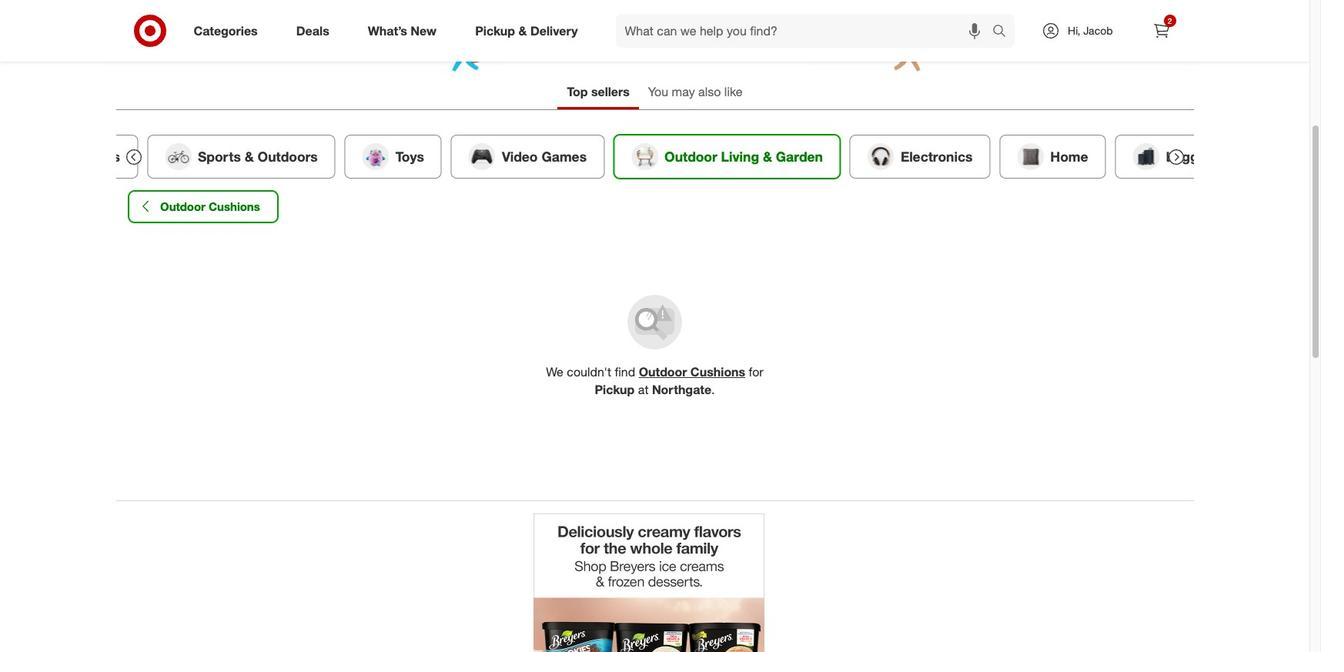 Task type: locate. For each thing, give the bounding box(es) containing it.
pickup down find
[[595, 382, 635, 397]]

pickup left "delivery"
[[475, 23, 515, 38]]

top sellers
[[567, 84, 630, 99]]

&
[[519, 23, 527, 38], [244, 148, 253, 164], [763, 148, 772, 164]]

what's new
[[368, 23, 437, 38]]

what's
[[368, 23, 407, 38]]

electronics
[[900, 148, 972, 164]]

outdoor cushions link
[[639, 364, 745, 379]]

& for pickup
[[519, 23, 527, 38]]

1 horizontal spatial cushions
[[690, 364, 745, 379]]

outdoor cushions button
[[128, 191, 277, 222]]

outdoor cushions
[[160, 199, 260, 214]]

we
[[546, 364, 563, 379]]

at
[[638, 382, 649, 397]]

0 horizontal spatial &
[[244, 148, 253, 164]]

outdoor for outdoor cushions
[[160, 199, 205, 214]]

may
[[672, 84, 695, 99]]

0 vertical spatial pickup
[[475, 23, 515, 38]]

deals
[[296, 23, 329, 38]]

1 vertical spatial pickup
[[595, 382, 635, 397]]

search
[[986, 24, 1023, 40]]

outdoor living & garden
[[664, 148, 823, 164]]

pickup inside we couldn't find outdoor cushions for pickup at northgate .
[[595, 382, 635, 397]]

new
[[411, 23, 437, 38]]

delivery
[[530, 23, 578, 38]]

& inside button
[[244, 148, 253, 164]]

outdoor inside we couldn't find outdoor cushions for pickup at northgate .
[[639, 364, 687, 379]]

& inside button
[[763, 148, 772, 164]]

.
[[711, 382, 715, 397]]

0 vertical spatial cushions
[[208, 199, 260, 214]]

& right "living" in the right top of the page
[[763, 148, 772, 164]]

outdoor down sports
[[160, 199, 205, 214]]

pickup & delivery
[[475, 23, 578, 38]]

& right sports
[[244, 148, 253, 164]]

outdoor
[[664, 148, 717, 164], [160, 199, 205, 214], [639, 364, 687, 379]]

shoes
[[80, 148, 120, 164]]

we couldn't find outdoor cushions for pickup at northgate .
[[546, 364, 763, 397]]

sports
[[197, 148, 240, 164]]

cushions down sports & outdoors button at the top of the page
[[208, 199, 260, 214]]

1 vertical spatial outdoor
[[160, 199, 205, 214]]

pickup
[[475, 23, 515, 38], [595, 382, 635, 397]]

1 horizontal spatial &
[[519, 23, 527, 38]]

2 horizontal spatial &
[[763, 148, 772, 164]]

top
[[567, 84, 588, 99]]

outdoor left "living" in the right top of the page
[[664, 148, 717, 164]]

0 vertical spatial outdoor
[[664, 148, 717, 164]]

you may also like
[[648, 84, 743, 99]]

1 vertical spatial cushions
[[690, 364, 745, 379]]

cushions
[[208, 199, 260, 214], [690, 364, 745, 379]]

2 vertical spatial outdoor
[[639, 364, 687, 379]]

luggage
[[1166, 148, 1222, 164]]

& left "delivery"
[[519, 23, 527, 38]]

cushions up .
[[690, 364, 745, 379]]

advertisement region
[[533, 513, 764, 652]]

1 horizontal spatial pickup
[[595, 382, 635, 397]]

outdoor up northgate
[[639, 364, 687, 379]]

what's new link
[[355, 14, 456, 48]]

for
[[749, 364, 763, 379]]

0 horizontal spatial cushions
[[208, 199, 260, 214]]

cushions inside button
[[208, 199, 260, 214]]

you
[[648, 84, 668, 99]]



Task type: describe. For each thing, give the bounding box(es) containing it.
living
[[721, 148, 759, 164]]

cushions inside we couldn't find outdoor cushions for pickup at northgate .
[[690, 364, 745, 379]]

video games
[[501, 148, 586, 164]]

shoes button
[[29, 135, 137, 178]]

2
[[1168, 16, 1172, 25]]

find
[[615, 364, 635, 379]]

deals link
[[283, 14, 349, 48]]

northgate
[[652, 382, 711, 397]]

2 link
[[1144, 14, 1178, 48]]

jacob
[[1083, 24, 1113, 37]]

like
[[724, 84, 743, 99]]

luggage button
[[1115, 135, 1239, 178]]

garden
[[776, 148, 823, 164]]

sports & outdoors button
[[147, 135, 335, 178]]

What can we help you find? suggestions appear below search field
[[616, 14, 996, 48]]

toys
[[395, 148, 424, 164]]

couldn't
[[567, 364, 611, 379]]

outdoor for outdoor living & garden
[[664, 148, 717, 164]]

pickup & delivery link
[[462, 14, 597, 48]]

outdoors
[[257, 148, 317, 164]]

hi, jacob
[[1068, 24, 1113, 37]]

you may also like link
[[639, 77, 752, 109]]

categories link
[[181, 14, 277, 48]]

video
[[501, 148, 537, 164]]

sports & outdoors
[[197, 148, 317, 164]]

electronics button
[[850, 135, 990, 178]]

top sellers link
[[558, 77, 639, 109]]

& for sports
[[244, 148, 253, 164]]

search button
[[986, 14, 1023, 51]]

video games button
[[451, 135, 604, 178]]

outdoor living & garden button
[[613, 135, 840, 178]]

0 horizontal spatial pickup
[[475, 23, 515, 38]]

games
[[541, 148, 586, 164]]

home
[[1050, 148, 1088, 164]]

also
[[698, 84, 721, 99]]

home button
[[999, 135, 1106, 178]]

hi,
[[1068, 24, 1080, 37]]

categories
[[194, 23, 258, 38]]

toys button
[[344, 135, 441, 178]]

sellers
[[591, 84, 630, 99]]



Task type: vqa. For each thing, say whether or not it's contained in the screenshot.
the also
yes



